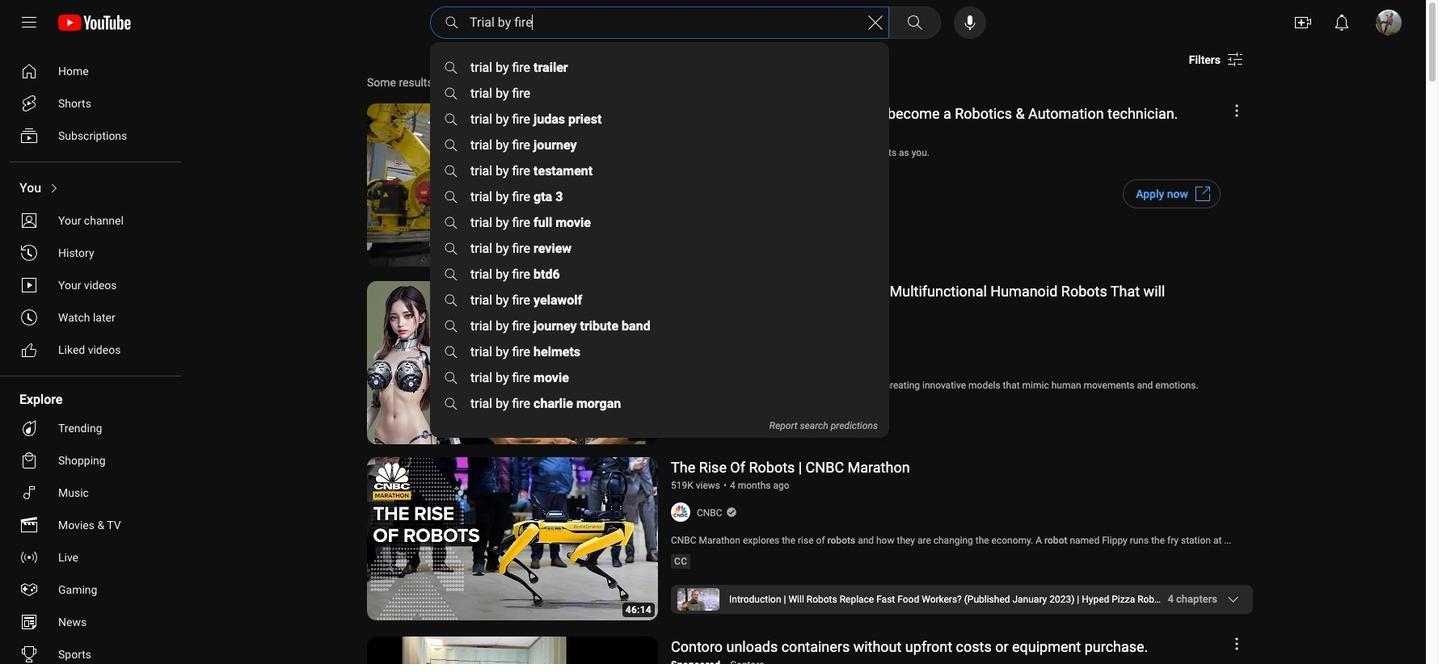 Task type: locate. For each thing, give the bounding box(es) containing it.
9 option from the top
[[10, 334, 175, 366]]

12 option from the top
[[10, 477, 175, 509]]

10 option from the top
[[10, 412, 175, 445]]

list box
[[430, 55, 889, 439]]

1 option from the top
[[10, 55, 175, 87]]

17 option from the top
[[10, 639, 175, 665]]

13 option from the top
[[10, 509, 175, 542]]

None text field
[[1189, 53, 1221, 66]]

14 option from the top
[[10, 542, 175, 574]]

15 option from the top
[[10, 574, 175, 606]]

option
[[10, 55, 175, 87], [10, 87, 175, 120], [10, 120, 175, 152], [10, 172, 175, 205], [10, 205, 175, 237], [10, 237, 175, 269], [10, 269, 175, 302], [10, 302, 175, 334], [10, 334, 175, 366], [10, 412, 175, 445], [10, 445, 175, 477], [10, 477, 175, 509], [10, 509, 175, 542], [10, 542, 175, 574], [10, 574, 175, 606], [10, 606, 175, 639], [10, 639, 175, 665]]

Search text field
[[470, 12, 866, 33]]

None text field
[[1136, 188, 1188, 200]]

the rise of robots | cnbc marathon by cnbc 519,115 views 4 months ago 46 minutes element
[[671, 459, 910, 476]]

go to channel image
[[671, 503, 690, 522]]

None search field
[[427, 6, 944, 39]]

16 option from the top
[[10, 606, 175, 639]]



Task type: vqa. For each thing, say whether or not it's contained in the screenshot.
The Hot Chick YouTube Movies & TV Comedy • 2002
no



Task type: describe. For each thing, give the bounding box(es) containing it.
7 option from the top
[[10, 269, 175, 302]]

8 minutes, 41 seconds element
[[631, 429, 652, 439]]

2 option from the top
[[10, 87, 175, 120]]

5 option from the top
[[10, 205, 175, 237]]

46 minutes, 14 seconds element
[[626, 606, 652, 615]]

japan has developed the newest multifunctional humanoid robots that will change robotics by carros show 28,956 views 1 day ago 8 minutes, 41 seconds element
[[671, 283, 1165, 321]]

avatar image image
[[1376, 10, 1402, 36]]

8 option from the top
[[10, 302, 175, 334]]

11 option from the top
[[10, 445, 175, 477]]

4 option from the top
[[10, 172, 175, 205]]

6 option from the top
[[10, 237, 175, 269]]

3 option from the top
[[10, 120, 175, 152]]



